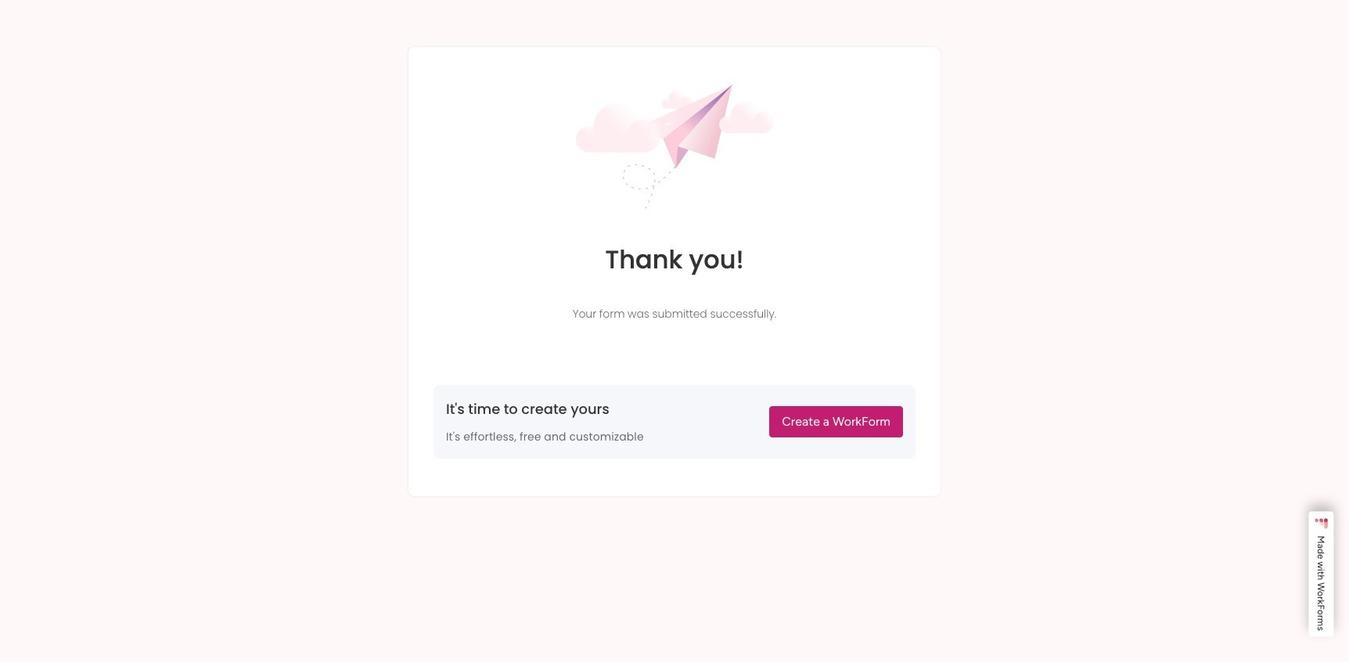 Task type: describe. For each thing, give the bounding box(es) containing it.
form form
[[0, 0, 1350, 662]]



Task type: vqa. For each thing, say whether or not it's contained in the screenshot.
Form form
yes



